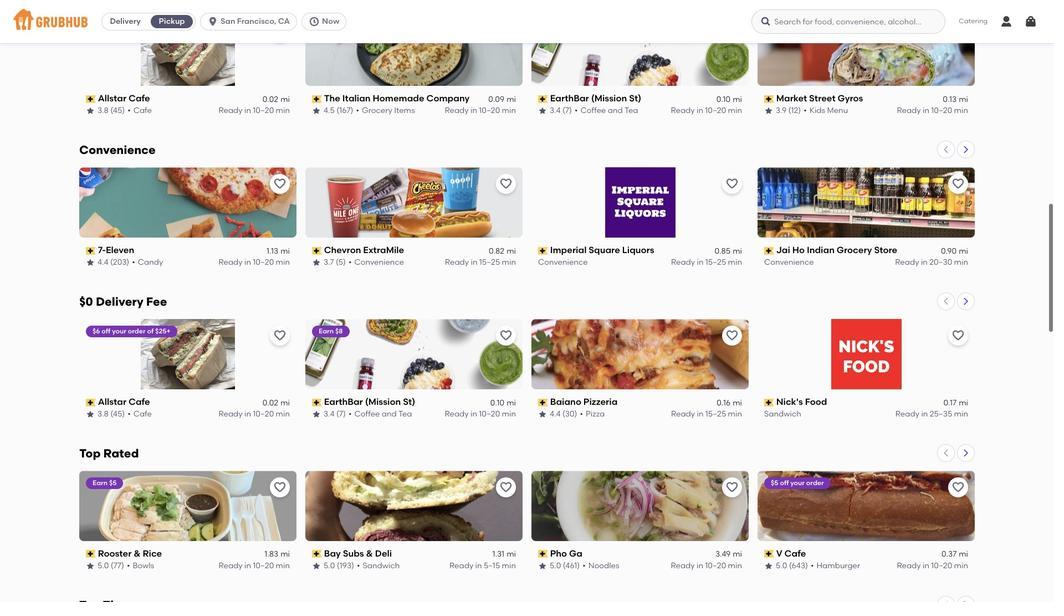 Task type: describe. For each thing, give the bounding box(es) containing it.
• for pho ga logo
[[583, 561, 586, 571]]

0 vertical spatial 0.10
[[717, 95, 731, 104]]

3.7 (5)
[[324, 258, 346, 267]]

0.02 for earthbar (mission st)
[[263, 398, 278, 408]]

3.49
[[716, 550, 731, 560]]

mi for baiano pizzeria  logo on the bottom right of page
[[733, 398, 742, 408]]

subscription pass image for bay subs & deli
[[312, 551, 322, 558]]

kids
[[810, 106, 826, 115]]

italian
[[342, 93, 371, 104]]

caret right icon image for convenience
[[962, 145, 971, 154]]

1 vertical spatial 3.4
[[324, 410, 335, 419]]

(167)
[[337, 106, 353, 115]]

extramile
[[363, 245, 404, 256]]

baiano
[[550, 397, 582, 408]]

bowls
[[133, 561, 154, 571]]

4.5
[[324, 106, 335, 115]]

ready for chevron extramile logo
[[445, 258, 469, 267]]

earn for earthbar (mission st)
[[319, 328, 334, 336]]

$6 for earthbar (mission st)
[[93, 328, 100, 336]]

mi for market street gyros logo
[[959, 95, 968, 104]]

earn for the italian homemade company
[[319, 24, 334, 32]]

• grocery items
[[356, 106, 415, 115]]

(643)
[[789, 561, 808, 571]]

v cafe
[[776, 549, 806, 559]]

jai
[[776, 245, 790, 256]]

2 vertical spatial order
[[807, 480, 824, 487]]

eleven
[[106, 245, 134, 256]]

earn $8 for the
[[319, 24, 343, 32]]

earthbar (mission st) for right earthbar (mission st) logo
[[550, 93, 642, 104]]

$6 for the italian homemade company
[[93, 24, 100, 32]]

ready in 15–25 min down 0.82
[[445, 258, 516, 267]]

4 caret left icon image from the top
[[942, 601, 951, 603]]

nick's
[[776, 397, 803, 408]]

san francisco, ca button
[[200, 13, 302, 30]]

rated
[[103, 447, 139, 461]]

chevron
[[324, 245, 361, 256]]

bay
[[324, 549, 341, 559]]

ga
[[569, 549, 583, 559]]

square
[[589, 245, 620, 256]]

0.10 mi for the left earthbar (mission st) logo
[[491, 398, 516, 408]]

ready for rooster & rice logo
[[219, 561, 243, 571]]

store
[[874, 245, 898, 256]]

3.8 for the italian homemade company
[[98, 106, 109, 115]]

0 horizontal spatial earthbar
[[324, 397, 363, 408]]

homemade
[[373, 93, 424, 104]]

delivery button
[[102, 13, 149, 30]]

15–25 down 0.82
[[479, 258, 500, 267]]

7-
[[98, 245, 106, 256]]

top
[[79, 447, 101, 461]]

$25+ for the italian homemade company
[[155, 24, 171, 32]]

san francisco, ca
[[221, 17, 290, 26]]

pho
[[550, 549, 567, 559]]

• coffee and tea for right earthbar (mission st) logo
[[575, 106, 638, 115]]

$0 delivery fee
[[79, 295, 167, 309]]

ho
[[793, 245, 805, 256]]

noodles
[[589, 561, 620, 571]]

svg image inside now button
[[309, 16, 320, 27]]

off for earthbar (mission st)
[[102, 328, 111, 336]]

mi for jai ho indian grocery store logo
[[959, 246, 968, 256]]

subscription pass image for earthbar (mission st)
[[538, 95, 548, 103]]

$6 off your order of $25+ for earthbar (mission st)
[[93, 328, 171, 336]]

pickup
[[159, 17, 185, 26]]

mi for rooster & rice logo
[[281, 550, 290, 560]]

0.37
[[942, 550, 957, 560]]

1.13
[[267, 246, 278, 256]]

pizzeria
[[584, 397, 618, 408]]

min for bay subs & deli logo at the left
[[502, 561, 516, 571]]

baiano pizzeria  logo image
[[532, 319, 749, 390]]

0 vertical spatial 3.4 (7)
[[550, 106, 572, 115]]

svg image inside san francisco, ca button
[[207, 16, 218, 27]]

0.16 mi
[[717, 398, 742, 408]]

ready in 25–35 min
[[896, 410, 968, 419]]

rooster & rice logo image
[[79, 471, 297, 542]]

ready in 20–30 min
[[895, 258, 968, 267]]

0 horizontal spatial earthbar (mission st) logo image
[[305, 319, 523, 390]]

the
[[324, 93, 340, 104]]

(77)
[[111, 561, 124, 571]]

$6 off your order of $25+ for the italian homemade company
[[93, 24, 171, 32]]

allstar cafe logo image for the italian homemade company
[[141, 16, 235, 86]]

ready for imperial square liquors logo
[[671, 258, 695, 267]]

1 vertical spatial (7)
[[336, 410, 346, 419]]

(203)
[[110, 258, 129, 267]]

4.4 for 7-
[[98, 258, 108, 267]]

francisco,
[[237, 17, 276, 26]]

in for chevron extramile logo
[[471, 258, 478, 267]]

earn $5 for market
[[771, 24, 795, 32]]

subscription pass image for 7-eleven
[[86, 247, 96, 255]]

caret left icon image for convenience
[[942, 145, 951, 154]]

0 horizontal spatial 0.10
[[491, 398, 505, 408]]

caret right icon image for top rated
[[962, 449, 971, 458]]

allstar cafe for earthbar (mission st)
[[98, 397, 150, 408]]

v
[[776, 549, 783, 559]]

0 horizontal spatial st)
[[403, 397, 415, 408]]

4.4 (30)
[[550, 410, 577, 419]]

your for earthbar
[[112, 328, 126, 336]]

3.8 for earthbar (mission st)
[[98, 410, 109, 419]]

items
[[394, 106, 415, 115]]

15–25 for convenience
[[706, 258, 726, 267]]

1 horizontal spatial and
[[608, 106, 623, 115]]

(461)
[[563, 561, 580, 571]]

subscription pass image for imperial square liquors
[[538, 247, 548, 255]]

0 vertical spatial 3.4
[[550, 106, 561, 115]]

0 vertical spatial earthbar
[[550, 93, 589, 104]]

• convenience
[[349, 258, 404, 267]]

in for bay subs & deli logo at the left
[[475, 561, 482, 571]]

5.0 for rooster
[[98, 561, 109, 571]]

in for nick's food logo
[[922, 410, 928, 419]]

• for chevron extramile logo
[[349, 258, 352, 267]]

min for rooster & rice logo
[[276, 561, 290, 571]]

0 horizontal spatial grocery
[[362, 106, 392, 115]]

1.83
[[265, 550, 278, 560]]

$8 for earthbar
[[335, 328, 343, 336]]

min for jai ho indian grocery store logo
[[954, 258, 968, 267]]

company
[[427, 93, 470, 104]]

• sandwich
[[357, 561, 400, 571]]

ready for pho ga logo
[[671, 561, 695, 571]]

top rated
[[79, 447, 139, 461]]

• kids menu
[[804, 106, 848, 115]]

ready for baiano pizzeria  logo on the bottom right of page
[[671, 410, 695, 419]]

baiano pizzeria
[[550, 397, 618, 408]]

earn $5 for rooster
[[93, 480, 117, 487]]

0.13
[[943, 95, 957, 104]]

0.82 mi
[[489, 246, 516, 256]]

san
[[221, 17, 235, 26]]

ready in 15–25 min for convenience
[[671, 258, 742, 267]]

in for jai ho indian grocery store logo
[[921, 258, 928, 267]]

catering
[[959, 17, 988, 25]]

min for 7-eleven logo
[[276, 258, 290, 267]]

pho ga logo image
[[532, 471, 749, 542]]

ready for the left earthbar (mission st) logo
[[445, 410, 469, 419]]

caret left icon image for top rated
[[942, 449, 951, 458]]

5.0 (643)
[[776, 561, 808, 571]]

1 horizontal spatial tea
[[625, 106, 638, 115]]

deli
[[375, 549, 392, 559]]

5.0 for bay
[[324, 561, 335, 571]]

subscription pass image for chevron extramile
[[312, 247, 322, 255]]

rice
[[143, 549, 162, 559]]

subs
[[343, 549, 364, 559]]

star icon image for right earthbar (mission st) logo
[[538, 107, 547, 115]]

imperial
[[550, 245, 587, 256]]

• bowls
[[127, 561, 154, 571]]

candy
[[138, 258, 163, 267]]

0.13 mi
[[943, 95, 968, 104]]

1.31
[[493, 550, 505, 560]]

0.16
[[717, 398, 731, 408]]

in for 7-eleven logo
[[244, 258, 251, 267]]

4.4 for baiano
[[550, 410, 561, 419]]

in for pho ga logo
[[697, 561, 703, 571]]

star icon image for baiano pizzeria  logo on the bottom right of page
[[538, 410, 547, 419]]

$25+ for earthbar (mission st)
[[155, 328, 171, 336]]

(30)
[[563, 410, 577, 419]]

caret right icon image for $0 delivery fee
[[962, 297, 971, 306]]

ready in 5–15 min
[[450, 561, 516, 571]]

street
[[809, 93, 836, 104]]

chevron extramile logo image
[[305, 168, 523, 238]]

in for the italian homemade company logo
[[471, 106, 477, 115]]

earn for market street gyros
[[771, 24, 786, 32]]

3.9
[[776, 106, 787, 115]]

hamburger
[[817, 561, 860, 571]]

v cafe logo image
[[758, 471, 975, 542]]



Task type: vqa. For each thing, say whether or not it's contained in the screenshot.


Task type: locate. For each thing, give the bounding box(es) containing it.
ready for jai ho indian grocery store logo
[[895, 258, 919, 267]]

0 horizontal spatial 0.10 mi
[[491, 398, 516, 408]]

1 allstar cafe logo image from the top
[[141, 16, 235, 86]]

allstar cafe logo image for earthbar (mission st)
[[141, 319, 235, 390]]

2 0.02 from the top
[[263, 398, 278, 408]]

1 vertical spatial earthbar (mission st)
[[324, 397, 415, 408]]

0 vertical spatial 3.8
[[98, 106, 109, 115]]

off
[[102, 24, 111, 32], [102, 328, 111, 336], [780, 480, 789, 487]]

caret right icon image down 0.90 mi at the top right of page
[[962, 297, 971, 306]]

1.83 mi
[[265, 550, 290, 560]]

• for v cafe logo
[[811, 561, 814, 571]]

star icon image for v cafe logo
[[764, 562, 773, 571]]

• coffee and tea
[[575, 106, 638, 115], [349, 410, 412, 419]]

svg image
[[1024, 15, 1038, 28]]

subscription pass image left bay
[[312, 551, 322, 558]]

& up the • bowls
[[134, 549, 141, 559]]

of left pickup
[[147, 24, 154, 32]]

4.5 (167)
[[324, 106, 353, 115]]

0 horizontal spatial $5
[[109, 480, 117, 487]]

1 horizontal spatial st)
[[629, 93, 642, 104]]

subscription pass image left market
[[764, 95, 774, 103]]

the italian homemade company logo image
[[305, 16, 523, 86]]

1 vertical spatial 0.10 mi
[[491, 398, 516, 408]]

0 vertical spatial tea
[[625, 106, 638, 115]]

2 caret left icon image from the top
[[942, 297, 951, 306]]

0 vertical spatial and
[[608, 106, 623, 115]]

pizza
[[586, 410, 605, 419]]

1 vertical spatial $8
[[335, 328, 343, 336]]

caret left icon image down 0.37
[[942, 601, 951, 603]]

$0
[[79, 295, 93, 309]]

jai ho indian grocery store logo image
[[758, 168, 975, 238]]

0 vertical spatial grocery
[[362, 106, 392, 115]]

0 vertical spatial allstar cafe
[[98, 93, 150, 104]]

main navigation navigation
[[0, 0, 1054, 43]]

4 5.0 from the left
[[776, 561, 787, 571]]

0 vertical spatial st)
[[629, 93, 642, 104]]

0.90
[[941, 246, 957, 256]]

cafe
[[129, 93, 150, 104], [133, 106, 152, 115], [129, 397, 150, 408], [133, 410, 152, 419], [785, 549, 806, 559]]

5.0 for v
[[776, 561, 787, 571]]

20–30
[[930, 258, 953, 267]]

0 vertical spatial $25+
[[155, 24, 171, 32]]

1 horizontal spatial • coffee and tea
[[575, 106, 638, 115]]

1 vertical spatial st)
[[403, 397, 415, 408]]

min
[[276, 106, 290, 115], [502, 106, 516, 115], [728, 106, 742, 115], [954, 106, 968, 115], [276, 258, 290, 267], [502, 258, 516, 267], [728, 258, 742, 267], [954, 258, 968, 267], [276, 410, 290, 419], [502, 410, 516, 419], [728, 410, 742, 419], [954, 410, 968, 419], [276, 561, 290, 571], [502, 561, 516, 571], [728, 561, 742, 571], [954, 561, 968, 571]]

delivery
[[110, 17, 141, 26], [96, 295, 143, 309]]

1 horizontal spatial coffee
[[581, 106, 606, 115]]

1 vertical spatial earn $5
[[93, 480, 117, 487]]

1 horizontal spatial earthbar (mission st)
[[550, 93, 642, 104]]

5.0 (461)
[[550, 561, 580, 571]]

0 vertical spatial sandwich
[[764, 410, 801, 419]]

caret left icon image for $0 delivery fee
[[942, 297, 951, 306]]

ready for bay subs & deli logo at the left
[[450, 561, 474, 571]]

1 of from the top
[[147, 24, 154, 32]]

0.10 mi
[[717, 95, 742, 104], [491, 398, 516, 408]]

caret right icon image
[[962, 145, 971, 154], [962, 297, 971, 306], [962, 449, 971, 458], [962, 601, 971, 603]]

(45) for the italian homemade company
[[110, 106, 125, 115]]

1 vertical spatial delivery
[[96, 295, 143, 309]]

rooster
[[98, 549, 132, 559]]

0 vertical spatial (45)
[[110, 106, 125, 115]]

• hamburger
[[811, 561, 860, 571]]

0 horizontal spatial tea
[[399, 410, 412, 419]]

$6 down $0
[[93, 328, 100, 336]]

grocery down the italian homemade company
[[362, 106, 392, 115]]

0 vertical spatial 4.4
[[98, 258, 108, 267]]

0 vertical spatial (mission
[[591, 93, 627, 104]]

& left deli
[[366, 549, 373, 559]]

min for nick's food logo
[[954, 410, 968, 419]]

star icon image for allstar cafe logo corresponding to the italian homemade company
[[86, 107, 95, 115]]

1 horizontal spatial 0.10
[[717, 95, 731, 104]]

(mission
[[591, 93, 627, 104], [365, 397, 401, 408]]

0 horizontal spatial 4.4
[[98, 258, 108, 267]]

star icon image
[[86, 107, 95, 115], [312, 107, 321, 115], [538, 107, 547, 115], [764, 107, 773, 115], [86, 258, 95, 267], [312, 258, 321, 267], [86, 410, 95, 419], [312, 410, 321, 419], [538, 410, 547, 419], [86, 562, 95, 571], [312, 562, 321, 571], [538, 562, 547, 571], [764, 562, 773, 571]]

ready in 15–25 min down 0.16
[[671, 410, 742, 419]]

$5 for market
[[788, 24, 795, 32]]

star icon image for earthbar (mission st)'s allstar cafe logo
[[86, 410, 95, 419]]

0 vertical spatial earn $8
[[319, 24, 343, 32]]

food
[[805, 397, 827, 408]]

ready in 15–25 min down 0.85
[[671, 258, 742, 267]]

Search for food, convenience, alcohol... search field
[[752, 9, 946, 34]]

allstar cafe for the italian homemade company
[[98, 93, 150, 104]]

order for the
[[128, 24, 146, 32]]

of for the italian homemade company
[[147, 24, 154, 32]]

1 vertical spatial earthbar (mission st) logo image
[[305, 319, 523, 390]]

sandwich down deli
[[363, 561, 400, 571]]

nick's food
[[776, 397, 827, 408]]

3.4
[[550, 106, 561, 115], [324, 410, 335, 419]]

0.09
[[489, 95, 505, 104]]

1 $6 from the top
[[93, 24, 100, 32]]

• for bay subs & deli logo at the left
[[357, 561, 360, 571]]

5.0 down pho
[[550, 561, 561, 571]]

1 vertical spatial 0.02
[[263, 398, 278, 408]]

allstar for the
[[98, 93, 126, 104]]

3 caret left icon image from the top
[[942, 449, 951, 458]]

2 caret right icon image from the top
[[962, 297, 971, 306]]

1 caret left icon image from the top
[[942, 145, 951, 154]]

order
[[128, 24, 146, 32], [128, 328, 146, 336], [807, 480, 824, 487]]

1 vertical spatial your
[[112, 328, 126, 336]]

2 $6 from the top
[[93, 328, 100, 336]]

star icon image for chevron extramile logo
[[312, 258, 321, 267]]

(7)
[[563, 106, 572, 115], [336, 410, 346, 419]]

1 horizontal spatial $5
[[771, 480, 779, 487]]

0 horizontal spatial earn $5
[[93, 480, 117, 487]]

0.82
[[489, 246, 505, 256]]

4.4 left (30) on the bottom of page
[[550, 410, 561, 419]]

caret left icon image down the 0.13
[[942, 145, 951, 154]]

market
[[776, 93, 807, 104]]

5–15
[[484, 561, 500, 571]]

1 vertical spatial order
[[128, 328, 146, 336]]

1 vertical spatial (45)
[[110, 410, 125, 419]]

(193)
[[337, 561, 354, 571]]

2 vertical spatial your
[[791, 480, 805, 487]]

pho ga
[[550, 549, 583, 559]]

$8 for the
[[335, 24, 343, 32]]

mi for bay subs & deli logo at the left
[[507, 550, 516, 560]]

of
[[147, 24, 154, 32], [147, 328, 154, 336]]

sandwich down nick's
[[764, 410, 801, 419]]

1 vertical spatial 4.4
[[550, 410, 561, 419]]

your for the
[[112, 24, 126, 32]]

1 allstar cafe from the top
[[98, 93, 150, 104]]

0 vertical spatial (7)
[[563, 106, 572, 115]]

0 vertical spatial of
[[147, 24, 154, 32]]

earn $8
[[319, 24, 343, 32], [319, 328, 343, 336]]

star icon image for pho ga logo
[[538, 562, 547, 571]]

3 5.0 from the left
[[550, 561, 561, 571]]

1 3.8 from the top
[[98, 106, 109, 115]]

grocery left store
[[837, 245, 872, 256]]

$25+
[[155, 24, 171, 32], [155, 328, 171, 336]]

• for 7-eleven logo
[[132, 258, 135, 267]]

1 vertical spatial sandwich
[[363, 561, 400, 571]]

1 horizontal spatial 0.10 mi
[[717, 95, 742, 104]]

rooster & rice
[[98, 549, 162, 559]]

7-eleven logo image
[[79, 168, 297, 238]]

save this restaurant image
[[499, 178, 513, 191], [726, 178, 739, 191], [273, 329, 287, 343], [499, 329, 513, 343], [726, 329, 739, 343], [952, 329, 965, 343], [499, 481, 513, 495], [952, 481, 965, 495]]

0.02
[[263, 95, 278, 104], [263, 398, 278, 408]]

3.8
[[98, 106, 109, 115], [98, 410, 109, 419]]

0 horizontal spatial coffee
[[355, 410, 380, 419]]

5.0 (193)
[[324, 561, 354, 571]]

0 vertical spatial off
[[102, 24, 111, 32]]

convenience
[[79, 143, 156, 157], [355, 258, 404, 267], [538, 258, 588, 267], [764, 258, 814, 267]]

2 earn $8 from the top
[[319, 328, 343, 336]]

2 $25+ from the top
[[155, 328, 171, 336]]

0 vertical spatial • coffee and tea
[[575, 106, 638, 115]]

order for earthbar
[[128, 328, 146, 336]]

bay subs & deli
[[324, 549, 392, 559]]

indian
[[807, 245, 835, 256]]

imperial square liquors
[[550, 245, 654, 256]]

0 vertical spatial $8
[[335, 24, 343, 32]]

15–25 down 0.85
[[706, 258, 726, 267]]

3.8 (45) for the italian homemade company
[[98, 106, 125, 115]]

2 allstar cafe logo image from the top
[[141, 319, 235, 390]]

1 allstar from the top
[[98, 93, 126, 104]]

subscription pass image left baiano
[[538, 399, 548, 407]]

4 caret right icon image from the top
[[962, 601, 971, 603]]

2 3.8 (45) from the top
[[98, 410, 125, 419]]

star icon image for market street gyros logo
[[764, 107, 773, 115]]

mi for 7-eleven logo
[[281, 246, 290, 256]]

15–25 down 0.16
[[706, 410, 726, 419]]

2 0.02 mi from the top
[[263, 398, 290, 408]]

0.85
[[715, 246, 731, 256]]

1 horizontal spatial earthbar (mission st) logo image
[[532, 16, 749, 86]]

save this restaurant button
[[270, 22, 290, 42], [496, 22, 516, 42], [722, 22, 742, 42], [949, 22, 968, 42], [270, 174, 290, 194], [496, 174, 516, 194], [722, 174, 742, 194], [949, 174, 968, 194], [270, 326, 290, 346], [496, 326, 516, 346], [722, 326, 742, 346], [949, 326, 968, 346], [270, 478, 290, 498], [496, 478, 516, 498], [722, 478, 742, 498], [949, 478, 968, 498]]

1 vertical spatial (mission
[[365, 397, 401, 408]]

1 vertical spatial 0.02 mi
[[263, 398, 290, 408]]

subscription pass image for baiano pizzeria
[[538, 399, 548, 407]]

0 horizontal spatial and
[[382, 410, 397, 419]]

• cafe for earthbar (mission st)
[[128, 410, 152, 419]]

subscription pass image right 0.09 mi
[[538, 95, 548, 103]]

(45) for earthbar (mission st)
[[110, 410, 125, 419]]

3.7
[[324, 258, 334, 267]]

subscription pass image left jai
[[764, 247, 774, 255]]

grocery
[[362, 106, 392, 115], [837, 245, 872, 256]]

off for the italian homemade company
[[102, 24, 111, 32]]

1 vertical spatial of
[[147, 328, 154, 336]]

1 0.02 from the top
[[263, 95, 278, 104]]

1 vertical spatial grocery
[[837, 245, 872, 256]]

1 vertical spatial $6 off your order of $25+
[[93, 328, 171, 336]]

ready
[[219, 106, 243, 115], [445, 106, 469, 115], [671, 106, 695, 115], [897, 106, 921, 115], [219, 258, 243, 267], [445, 258, 469, 267], [671, 258, 695, 267], [895, 258, 919, 267], [219, 410, 243, 419], [445, 410, 469, 419], [671, 410, 695, 419], [896, 410, 920, 419], [219, 561, 243, 571], [450, 561, 474, 571], [671, 561, 695, 571], [897, 561, 921, 571]]

market street gyros logo image
[[758, 16, 975, 86]]

5.0 left the (77)
[[98, 561, 109, 571]]

subscription pass image left 'chevron'
[[312, 247, 322, 255]]

1 vertical spatial and
[[382, 410, 397, 419]]

subscription pass image
[[86, 95, 96, 103], [312, 95, 322, 103], [86, 399, 96, 407], [312, 399, 322, 407], [764, 399, 774, 407], [86, 551, 96, 558], [538, 551, 548, 558], [764, 551, 774, 558]]

0 horizontal spatial • coffee and tea
[[349, 410, 412, 419]]

2 allstar from the top
[[98, 397, 126, 408]]

mi for right earthbar (mission st) logo
[[733, 95, 742, 104]]

mi for imperial square liquors logo
[[733, 246, 742, 256]]

0 horizontal spatial 3.4
[[324, 410, 335, 419]]

•
[[128, 106, 131, 115], [356, 106, 359, 115], [575, 106, 578, 115], [804, 106, 807, 115], [132, 258, 135, 267], [349, 258, 352, 267], [128, 410, 131, 419], [349, 410, 352, 419], [580, 410, 583, 419], [127, 561, 130, 571], [357, 561, 360, 571], [583, 561, 586, 571], [811, 561, 814, 571]]

mi for the italian homemade company logo
[[507, 95, 516, 104]]

1 horizontal spatial (7)
[[563, 106, 572, 115]]

2 $8 from the top
[[335, 328, 343, 336]]

nick's food logo image
[[831, 319, 902, 390]]

2 vertical spatial off
[[780, 480, 789, 487]]

$6 off your order of $25+
[[93, 24, 171, 32], [93, 328, 171, 336]]

1.13 mi
[[267, 246, 290, 256]]

1 vertical spatial 3.8 (45)
[[98, 410, 125, 419]]

5.0 down v
[[776, 561, 787, 571]]

gyros
[[838, 93, 863, 104]]

&
[[134, 549, 141, 559], [366, 549, 373, 559]]

bay subs & deli logo image
[[305, 471, 523, 542]]

1 $8 from the top
[[335, 24, 343, 32]]

• for the left earthbar (mission st) logo
[[349, 410, 352, 419]]

$5
[[788, 24, 795, 32], [109, 480, 117, 487], [771, 480, 779, 487]]

1 horizontal spatial 3.4
[[550, 106, 561, 115]]

1 vertical spatial tea
[[399, 410, 412, 419]]

caret right icon image down 0.37 mi
[[962, 601, 971, 603]]

0 vertical spatial 0.02 mi
[[263, 95, 290, 104]]

imperial square liquors logo image
[[605, 168, 676, 238]]

0 horizontal spatial earthbar (mission st)
[[324, 397, 415, 408]]

1 horizontal spatial 4.4
[[550, 410, 561, 419]]

earthbar (mission st) for the left earthbar (mission st) logo
[[324, 397, 415, 408]]

2 $6 off your order of $25+ from the top
[[93, 328, 171, 336]]

5.0 down bay
[[324, 561, 335, 571]]

0 vertical spatial coffee
[[581, 106, 606, 115]]

jai ho indian grocery store
[[776, 245, 898, 256]]

delivery right $0
[[96, 295, 143, 309]]

mi for earthbar (mission st)'s allstar cafe logo
[[281, 398, 290, 408]]

• cafe for the italian homemade company
[[128, 106, 152, 115]]

(45)
[[110, 106, 125, 115], [110, 410, 125, 419]]

(12)
[[789, 106, 801, 115]]

in
[[244, 106, 251, 115], [471, 106, 477, 115], [697, 106, 703, 115], [923, 106, 930, 115], [244, 258, 251, 267], [471, 258, 478, 267], [697, 258, 704, 267], [921, 258, 928, 267], [244, 410, 251, 419], [471, 410, 477, 419], [697, 410, 704, 419], [922, 410, 928, 419], [244, 561, 251, 571], [475, 561, 482, 571], [697, 561, 703, 571], [923, 561, 930, 571]]

min for the italian homemade company logo
[[502, 106, 516, 115]]

0 horizontal spatial 3.4 (7)
[[324, 410, 346, 419]]

• coffee and tea for the left earthbar (mission st) logo
[[349, 410, 412, 419]]

2 • cafe from the top
[[128, 410, 152, 419]]

• for rooster & rice logo
[[127, 561, 130, 571]]

2 & from the left
[[366, 549, 373, 559]]

delivery inside button
[[110, 17, 141, 26]]

0 horizontal spatial sandwich
[[363, 561, 400, 571]]

min for v cafe logo
[[954, 561, 968, 571]]

0 horizontal spatial &
[[134, 549, 141, 559]]

fee
[[146, 295, 167, 309]]

2 3.8 from the top
[[98, 410, 109, 419]]

ready for v cafe logo
[[897, 561, 921, 571]]

star icon image for the italian homemade company logo
[[312, 107, 321, 115]]

caret left icon image down "20–30"
[[942, 297, 951, 306]]

mi for pho ga logo
[[733, 550, 742, 560]]

1 vertical spatial allstar cafe
[[98, 397, 150, 408]]

0.17 mi
[[944, 398, 968, 408]]

now button
[[302, 13, 351, 30]]

ready for the italian homemade company logo
[[445, 106, 469, 115]]

caret right icon image down 0.17 mi at the bottom of the page
[[962, 449, 971, 458]]

1 $6 off your order of $25+ from the top
[[93, 24, 171, 32]]

1 vertical spatial • cafe
[[128, 410, 152, 419]]

$25+ right delivery button
[[155, 24, 171, 32]]

1 vertical spatial 3.8
[[98, 410, 109, 419]]

3.9 (12)
[[776, 106, 801, 115]]

1 • cafe from the top
[[128, 106, 152, 115]]

min for pho ga logo
[[728, 561, 742, 571]]

mi for v cafe logo
[[959, 550, 968, 560]]

1 horizontal spatial sandwich
[[764, 410, 801, 419]]

ready for nick's food logo
[[896, 410, 920, 419]]

(5)
[[336, 258, 346, 267]]

subscription pass image left the 7-
[[86, 247, 96, 255]]

star icon image for bay subs & deli logo at the left
[[312, 562, 321, 571]]

caret right icon image down 0.13 mi
[[962, 145, 971, 154]]

1 earn $8 from the top
[[319, 24, 343, 32]]

0 vertical spatial $6 off your order of $25+
[[93, 24, 171, 32]]

• for the italian homemade company logo
[[356, 106, 359, 115]]

svg image
[[1000, 15, 1013, 28], [207, 16, 218, 27], [309, 16, 320, 27], [761, 16, 772, 27]]

earthbar
[[550, 93, 589, 104], [324, 397, 363, 408]]

2 of from the top
[[147, 328, 154, 336]]

of down fee
[[147, 328, 154, 336]]

1 0.02 mi from the top
[[263, 95, 290, 104]]

1 5.0 from the left
[[98, 561, 109, 571]]

0 vertical spatial earn $5
[[771, 24, 795, 32]]

1 horizontal spatial &
[[366, 549, 373, 559]]

coffee for right earthbar (mission st) logo
[[581, 106, 606, 115]]

0 horizontal spatial (mission
[[365, 397, 401, 408]]

1 (45) from the top
[[110, 106, 125, 115]]

1 caret right icon image from the top
[[962, 145, 971, 154]]

1 vertical spatial earthbar
[[324, 397, 363, 408]]

1 vertical spatial coffee
[[355, 410, 380, 419]]

• noodles
[[583, 561, 620, 571]]

now
[[322, 17, 339, 26]]

$25+ down fee
[[155, 328, 171, 336]]

of for earthbar (mission st)
[[147, 328, 154, 336]]

liquors
[[622, 245, 654, 256]]

1 horizontal spatial (mission
[[591, 93, 627, 104]]

in for v cafe logo
[[923, 561, 930, 571]]

2 (45) from the top
[[110, 410, 125, 419]]

star icon image for rooster & rice logo
[[86, 562, 95, 571]]

• pizza
[[580, 410, 605, 419]]

3 caret right icon image from the top
[[962, 449, 971, 458]]

1 $25+ from the top
[[155, 24, 171, 32]]

$6 left delivery button
[[93, 24, 100, 32]]

caret left icon image down 25–35
[[942, 449, 951, 458]]

1 vertical spatial off
[[102, 328, 111, 336]]

1.31 mi
[[493, 550, 516, 560]]

earthbar (mission st)
[[550, 93, 642, 104], [324, 397, 415, 408]]

0 vertical spatial your
[[112, 24, 126, 32]]

1 & from the left
[[134, 549, 141, 559]]

in for rooster & rice logo
[[244, 561, 251, 571]]

2 allstar cafe from the top
[[98, 397, 150, 408]]

in for market street gyros logo
[[923, 106, 930, 115]]

ready for right earthbar (mission st) logo
[[671, 106, 695, 115]]

$5 for rooster
[[109, 480, 117, 487]]

0 vertical spatial allstar
[[98, 93, 126, 104]]

subscription pass image
[[538, 95, 548, 103], [764, 95, 774, 103], [86, 247, 96, 255], [312, 247, 322, 255], [538, 247, 548, 255], [764, 247, 774, 255], [538, 399, 548, 407], [312, 551, 322, 558]]

0 vertical spatial delivery
[[110, 17, 141, 26]]

earn $8 for earthbar
[[319, 328, 343, 336]]

earthbar (mission st) logo image
[[532, 16, 749, 86], [305, 319, 523, 390]]

save this restaurant image
[[273, 26, 287, 39], [499, 26, 513, 39], [726, 26, 739, 39], [952, 26, 965, 39], [273, 178, 287, 191], [952, 178, 965, 191], [273, 481, 287, 495], [726, 481, 739, 495]]

1 vertical spatial $6
[[93, 328, 100, 336]]

subscription pass image left imperial
[[538, 247, 548, 255]]

delivery left pickup
[[110, 17, 141, 26]]

star icon image for 7-eleven logo
[[86, 258, 95, 267]]

allstar cafe logo image
[[141, 16, 235, 86], [141, 319, 235, 390]]

market street gyros
[[776, 93, 863, 104]]

caret left icon image
[[942, 145, 951, 154], [942, 297, 951, 306], [942, 449, 951, 458], [942, 601, 951, 603]]

• for right earthbar (mission st) logo
[[575, 106, 578, 115]]

mi for nick's food logo
[[959, 398, 968, 408]]

mi for the left earthbar (mission st) logo
[[507, 398, 516, 408]]

ready for market street gyros logo
[[897, 106, 921, 115]]

ready for 7-eleven logo
[[219, 258, 243, 267]]

1 vertical spatial 3.4 (7)
[[324, 410, 346, 419]]

your
[[112, 24, 126, 32], [112, 328, 126, 336], [791, 480, 805, 487]]

2 5.0 from the left
[[324, 561, 335, 571]]

0 vertical spatial earthbar (mission st)
[[550, 93, 642, 104]]

1 horizontal spatial 3.4 (7)
[[550, 106, 572, 115]]

min for chevron extramile logo
[[502, 258, 516, 267]]

• for market street gyros logo
[[804, 106, 807, 115]]

1 vertical spatial allstar
[[98, 397, 126, 408]]

1 3.8 (45) from the top
[[98, 106, 125, 115]]

0.09 mi
[[489, 95, 516, 104]]

1 vertical spatial $25+
[[155, 328, 171, 336]]

mi for allstar cafe logo corresponding to the italian homemade company
[[281, 95, 290, 104]]

0.02 mi
[[263, 95, 290, 104], [263, 398, 290, 408]]

• candy
[[132, 258, 163, 267]]

0 vertical spatial allstar cafe logo image
[[141, 16, 235, 86]]

in for imperial square liquors logo
[[697, 258, 704, 267]]

chevron extramile
[[324, 245, 404, 256]]

0 horizontal spatial (7)
[[336, 410, 346, 419]]

4.4 (203)
[[98, 258, 129, 267]]

5.0 (77)
[[98, 561, 124, 571]]

0.90 mi
[[941, 246, 968, 256]]

4.4 down the 7-
[[98, 258, 108, 267]]

0 vertical spatial 0.10 mi
[[717, 95, 742, 104]]

1 horizontal spatial grocery
[[837, 245, 872, 256]]

0.02 mi for earthbar (mission st)
[[263, 398, 290, 408]]



